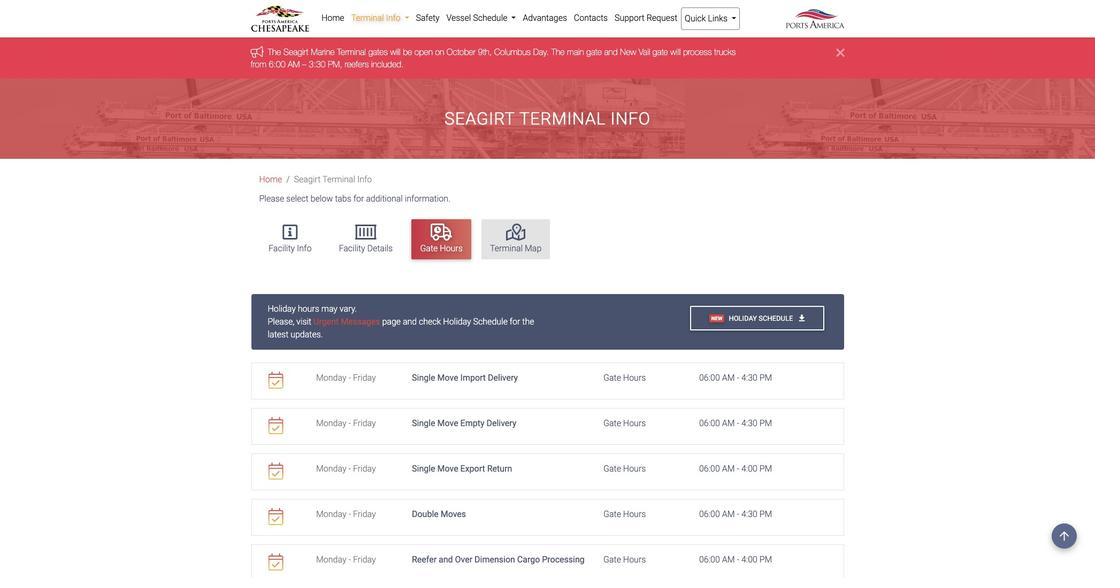 Task type: vqa. For each thing, say whether or not it's contained in the screenshot.
Gate Hours LINK
yes



Task type: locate. For each thing, give the bounding box(es) containing it.
2 friday from the top
[[353, 419, 376, 429]]

gate right vail
[[653, 47, 668, 57]]

3 move from the top
[[437, 464, 458, 474]]

am for reefer and over dimension cargo processing
[[722, 555, 735, 565]]

am
[[288, 59, 300, 69], [722, 373, 735, 383], [722, 419, 735, 429], [722, 464, 735, 474], [722, 510, 735, 520], [722, 555, 735, 565]]

3 pm from the top
[[760, 464, 772, 474]]

1 vertical spatial 4:30
[[742, 419, 758, 429]]

06:00 am - 4:30 pm
[[699, 373, 772, 383], [699, 419, 772, 429], [699, 510, 772, 520]]

pm
[[760, 373, 772, 383], [760, 419, 772, 429], [760, 464, 772, 474], [760, 510, 772, 520], [760, 555, 772, 565]]

info
[[386, 13, 401, 23], [611, 109, 651, 129], [357, 175, 372, 185], [297, 243, 312, 254]]

1 vertical spatial move
[[437, 419, 458, 429]]

0 horizontal spatial gate
[[587, 47, 602, 57]]

2 monday - friday from the top
[[316, 419, 376, 429]]

monday - friday
[[316, 373, 376, 383], [316, 419, 376, 429], [316, 464, 376, 474], [316, 510, 376, 520], [316, 555, 376, 565]]

seagirt terminal info
[[445, 109, 651, 129], [294, 175, 372, 185]]

4:30 for empty
[[742, 419, 758, 429]]

move for export
[[437, 464, 458, 474]]

holiday
[[268, 304, 296, 314], [729, 314, 757, 322], [443, 317, 471, 327]]

schedule inside vessel schedule link
[[473, 13, 508, 23]]

2 pm from the top
[[760, 419, 772, 429]]

and for page and check holiday schedule for the latest updates.
[[403, 317, 417, 327]]

1 horizontal spatial for
[[510, 317, 520, 327]]

page and check holiday schedule for the latest updates.
[[268, 317, 534, 340]]

delivery
[[488, 373, 518, 383], [487, 419, 517, 429]]

will left process
[[671, 47, 681, 57]]

will
[[390, 47, 401, 57], [671, 47, 681, 57]]

delivery right import
[[488, 373, 518, 383]]

0 vertical spatial 4:00
[[742, 464, 758, 474]]

contacts
[[574, 13, 608, 23]]

support request link
[[611, 7, 681, 29]]

single move empty delivery
[[412, 419, 517, 429]]

1 will from the left
[[390, 47, 401, 57]]

5 friday from the top
[[353, 555, 376, 565]]

0 horizontal spatial holiday
[[268, 304, 296, 314]]

messages
[[341, 317, 380, 327]]

gate for single move import delivery
[[604, 373, 621, 383]]

hours
[[298, 304, 319, 314]]

1 monday - friday from the top
[[316, 373, 376, 383]]

1 gate from the left
[[587, 47, 602, 57]]

and left the over
[[439, 555, 453, 565]]

tab panel containing holiday hours may vary.
[[251, 294, 844, 578]]

0 vertical spatial 4:30
[[742, 373, 758, 383]]

advantages link
[[519, 7, 571, 29]]

3 06:00 from the top
[[699, 464, 720, 474]]

friday
[[353, 373, 376, 383], [353, 419, 376, 429], [353, 464, 376, 474], [353, 510, 376, 520], [353, 555, 376, 565]]

5 06:00 from the top
[[699, 555, 720, 565]]

1 monday from the top
[[316, 373, 347, 383]]

terminal
[[351, 13, 384, 23], [337, 47, 366, 57], [520, 109, 606, 129], [323, 175, 355, 185], [490, 243, 523, 254]]

please,
[[268, 317, 294, 327]]

the
[[522, 317, 534, 327]]

2 gate from the left
[[653, 47, 668, 57]]

06:00 am - 4:00 pm
[[699, 464, 772, 474], [699, 555, 772, 565]]

facility left details
[[339, 243, 365, 254]]

will left be
[[390, 47, 401, 57]]

holiday inside holiday hours may vary. please, visit urgent messages
[[268, 304, 296, 314]]

1 06:00 am - 4:30 pm from the top
[[699, 373, 772, 383]]

1 pm from the top
[[760, 373, 772, 383]]

–
[[302, 59, 307, 69]]

5 monday - friday from the top
[[316, 555, 376, 565]]

2 06:00 from the top
[[699, 419, 720, 429]]

details
[[367, 243, 393, 254]]

move left import
[[437, 373, 458, 383]]

holiday for holiday schedule
[[729, 314, 757, 322]]

information.
[[405, 194, 450, 204]]

2 4:00 from the top
[[742, 555, 758, 565]]

1 vertical spatial and
[[403, 317, 417, 327]]

gate hours for single move empty delivery
[[604, 419, 646, 429]]

-
[[349, 373, 351, 383], [737, 373, 740, 383], [349, 419, 351, 429], [737, 419, 740, 429], [349, 464, 351, 474], [737, 464, 740, 474], [349, 510, 351, 520], [737, 510, 740, 520], [349, 555, 351, 565], [737, 555, 740, 565]]

urgent
[[314, 317, 339, 327]]

06:00 for single move export return
[[699, 464, 720, 474]]

tab list
[[255, 214, 845, 265]]

0 horizontal spatial home
[[259, 175, 282, 185]]

move left the export
[[437, 464, 458, 474]]

monday for single move import delivery
[[316, 373, 347, 383]]

and inside 'page and check holiday schedule for the latest updates.'
[[403, 317, 417, 327]]

2 vertical spatial 06:00 am - 4:30 pm
[[699, 510, 772, 520]]

new left holiday schedule
[[712, 315, 723, 321]]

holiday inside 'page and check holiday schedule for the latest updates.'
[[443, 317, 471, 327]]

am for single move import delivery
[[722, 373, 735, 383]]

6:00
[[269, 59, 285, 69]]

1 vertical spatial delivery
[[487, 419, 517, 429]]

urgent messages link
[[314, 317, 380, 327]]

move
[[437, 373, 458, 383], [437, 419, 458, 429], [437, 464, 458, 474]]

please select below tabs for additional information.
[[259, 194, 450, 204]]

1 vertical spatial new
[[712, 315, 723, 321]]

gate for single move empty delivery
[[604, 419, 621, 429]]

2 06:00 am - 4:00 pm from the top
[[699, 555, 772, 565]]

gate right 'main'
[[587, 47, 602, 57]]

4:00 for reefer and over dimension cargo processing
[[742, 555, 758, 565]]

additional
[[366, 194, 403, 204]]

support
[[615, 13, 645, 23]]

gates
[[368, 47, 388, 57]]

single up double
[[412, 464, 435, 474]]

home link up marine
[[318, 7, 348, 29]]

am inside the seagirt marine terminal gates will be open on october 9th, columbus day. the main gate and new vail gate will process trucks from 6:00 am – 3:30 pm, reefers included.
[[288, 59, 300, 69]]

terminal map link
[[482, 219, 550, 259]]

0 vertical spatial 06:00 am - 4:00 pm
[[699, 464, 772, 474]]

vail
[[639, 47, 650, 57]]

monday
[[316, 373, 347, 383], [316, 419, 347, 429], [316, 464, 347, 474], [316, 510, 347, 520], [316, 555, 347, 565]]

4 pm from the top
[[760, 510, 772, 520]]

1 horizontal spatial facility
[[339, 243, 365, 254]]

1 horizontal spatial and
[[439, 555, 453, 565]]

schedule right vessel
[[473, 13, 508, 23]]

2 the from the left
[[551, 47, 565, 57]]

1 facility from the left
[[269, 243, 295, 254]]

new
[[620, 47, 636, 57], [712, 315, 723, 321]]

and right page
[[403, 317, 417, 327]]

1 06:00 am - 4:00 pm from the top
[[699, 464, 772, 474]]

empty
[[460, 419, 485, 429]]

schedule left 'the'
[[473, 317, 508, 327]]

2 vertical spatial 4:30
[[742, 510, 758, 520]]

0 vertical spatial seagirt
[[284, 47, 308, 57]]

reefer
[[412, 555, 437, 565]]

cargo
[[517, 555, 540, 565]]

the up the 6:00
[[268, 47, 281, 57]]

0 horizontal spatial seagirt terminal info
[[294, 175, 372, 185]]

vessel
[[447, 13, 471, 23]]

0 horizontal spatial facility
[[269, 243, 295, 254]]

facility inside "link"
[[269, 243, 295, 254]]

1 single from the top
[[412, 373, 435, 383]]

4 monday from the top
[[316, 510, 347, 520]]

2 06:00 am - 4:30 pm from the top
[[699, 419, 772, 429]]

3 monday from the top
[[316, 464, 347, 474]]

single move export return
[[412, 464, 512, 474]]

friday for double moves
[[353, 510, 376, 520]]

0 horizontal spatial the
[[268, 47, 281, 57]]

2 vertical spatial move
[[437, 464, 458, 474]]

facility for facility details
[[339, 243, 365, 254]]

move for empty
[[437, 419, 458, 429]]

3 monday - friday from the top
[[316, 464, 376, 474]]

2 horizontal spatial and
[[604, 47, 618, 57]]

5 pm from the top
[[760, 555, 772, 565]]

0 horizontal spatial new
[[620, 47, 636, 57]]

single left empty at left bottom
[[412, 419, 435, 429]]

1 vertical spatial 06:00 am - 4:30 pm
[[699, 419, 772, 429]]

home up please
[[259, 175, 282, 185]]

1 move from the top
[[437, 373, 458, 383]]

0 vertical spatial and
[[604, 47, 618, 57]]

gate hours
[[420, 243, 463, 254], [604, 373, 646, 383], [604, 419, 646, 429], [604, 464, 646, 474], [604, 510, 646, 520], [604, 555, 646, 565]]

hours for double moves
[[623, 510, 646, 520]]

1 vertical spatial single
[[412, 419, 435, 429]]

home link
[[318, 7, 348, 29], [259, 175, 282, 185]]

1 horizontal spatial home link
[[318, 7, 348, 29]]

friday for single move export return
[[353, 464, 376, 474]]

support request
[[615, 13, 678, 23]]

2 facility from the left
[[339, 243, 365, 254]]

vary.
[[340, 304, 357, 314]]

the seagirt marine terminal gates will be open on october 9th, columbus day. the main gate and new vail gate will process trucks from 6:00 am – 3:30 pm, reefers included. alert
[[0, 38, 1095, 79]]

1 friday from the top
[[353, 373, 376, 383]]

2 vertical spatial single
[[412, 464, 435, 474]]

below
[[311, 194, 333, 204]]

gate
[[420, 243, 438, 254], [604, 373, 621, 383], [604, 419, 621, 429], [604, 464, 621, 474], [604, 510, 621, 520], [604, 555, 621, 565]]

schedule
[[473, 13, 508, 23], [759, 314, 793, 322], [473, 317, 508, 327]]

gate hours for double moves
[[604, 510, 646, 520]]

1 horizontal spatial seagirt terminal info
[[445, 109, 651, 129]]

on
[[435, 47, 444, 57]]

export
[[460, 464, 485, 474]]

gate
[[587, 47, 602, 57], [653, 47, 668, 57]]

and left vail
[[604, 47, 618, 57]]

06:00 for single move import delivery
[[699, 373, 720, 383]]

schedule left arrow alt to bottom image at right bottom
[[759, 314, 793, 322]]

1 vertical spatial seagirt terminal info
[[294, 175, 372, 185]]

pm for reefer and over dimension cargo processing
[[760, 555, 772, 565]]

contacts link
[[571, 7, 611, 29]]

am for single move empty delivery
[[722, 419, 735, 429]]

0 vertical spatial seagirt terminal info
[[445, 109, 651, 129]]

0 vertical spatial delivery
[[488, 373, 518, 383]]

4:00
[[742, 464, 758, 474], [742, 555, 758, 565]]

5 monday from the top
[[316, 555, 347, 565]]

home
[[322, 13, 344, 23], [259, 175, 282, 185]]

1 horizontal spatial home
[[322, 13, 344, 23]]

2 vertical spatial and
[[439, 555, 453, 565]]

and for reefer and over dimension cargo processing
[[439, 555, 453, 565]]

home link up please
[[259, 175, 282, 185]]

2 horizontal spatial holiday
[[729, 314, 757, 322]]

monday - friday for single move export return
[[316, 464, 376, 474]]

main
[[567, 47, 584, 57]]

0 vertical spatial single
[[412, 373, 435, 383]]

facility details link
[[330, 219, 401, 259]]

2 monday from the top
[[316, 419, 347, 429]]

single
[[412, 373, 435, 383], [412, 419, 435, 429], [412, 464, 435, 474]]

and
[[604, 47, 618, 57], [403, 317, 417, 327], [439, 555, 453, 565]]

terminal map
[[490, 243, 542, 254]]

for left 'the'
[[510, 317, 520, 327]]

4 06:00 from the top
[[699, 510, 720, 520]]

facility info
[[269, 243, 312, 254]]

1 4:30 from the top
[[742, 373, 758, 383]]

the right day.
[[551, 47, 565, 57]]

0 vertical spatial for
[[354, 194, 364, 204]]

for right tabs on the top left of page
[[354, 194, 364, 204]]

4 friday from the top
[[353, 510, 376, 520]]

1 vertical spatial 4:00
[[742, 555, 758, 565]]

1 4:00 from the top
[[742, 464, 758, 474]]

quick links
[[685, 13, 730, 24]]

new left vail
[[620, 47, 636, 57]]

2 move from the top
[[437, 419, 458, 429]]

1 horizontal spatial will
[[671, 47, 681, 57]]

3 06:00 am - 4:30 pm from the top
[[699, 510, 772, 520]]

06:00
[[699, 373, 720, 383], [699, 419, 720, 429], [699, 464, 720, 474], [699, 510, 720, 520], [699, 555, 720, 565]]

1 horizontal spatial holiday
[[443, 317, 471, 327]]

2 4:30 from the top
[[742, 419, 758, 429]]

06:00 am - 4:00 pm for single move export return
[[699, 464, 772, 474]]

close image
[[837, 46, 845, 59]]

monday - friday for single move import delivery
[[316, 373, 376, 383]]

0 vertical spatial move
[[437, 373, 458, 383]]

monday - friday for reefer and over dimension cargo processing
[[316, 555, 376, 565]]

4:30
[[742, 373, 758, 383], [742, 419, 758, 429], [742, 510, 758, 520]]

3 4:30 from the top
[[742, 510, 758, 520]]

1 06:00 from the top
[[699, 373, 720, 383]]

the
[[268, 47, 281, 57], [551, 47, 565, 57]]

holiday schedule
[[729, 314, 795, 322]]

1 vertical spatial home link
[[259, 175, 282, 185]]

request
[[647, 13, 678, 23]]

facility info link
[[260, 219, 320, 259]]

delivery right empty at left bottom
[[487, 419, 517, 429]]

1 horizontal spatial the
[[551, 47, 565, 57]]

single left import
[[412, 373, 435, 383]]

4:30 for import
[[742, 373, 758, 383]]

4 monday - friday from the top
[[316, 510, 376, 520]]

quick links link
[[681, 7, 740, 30]]

facility for facility info
[[269, 243, 295, 254]]

1 horizontal spatial gate
[[653, 47, 668, 57]]

1 vertical spatial 06:00 am - 4:00 pm
[[699, 555, 772, 565]]

0 horizontal spatial and
[[403, 317, 417, 327]]

move left empty at left bottom
[[437, 419, 458, 429]]

arrow alt to bottom image
[[799, 314, 805, 322]]

3 friday from the top
[[353, 464, 376, 474]]

0 vertical spatial new
[[620, 47, 636, 57]]

facility down please
[[269, 243, 295, 254]]

for inside 'page and check holiday schedule for the latest updates.'
[[510, 317, 520, 327]]

home up marine
[[322, 13, 344, 23]]

tab panel
[[251, 294, 844, 578]]

delivery for single move empty delivery
[[487, 419, 517, 429]]

1 vertical spatial for
[[510, 317, 520, 327]]

columbus
[[494, 47, 531, 57]]

0 vertical spatial home
[[322, 13, 344, 23]]

0 horizontal spatial will
[[390, 47, 401, 57]]

map
[[525, 243, 542, 254]]

2 single from the top
[[412, 419, 435, 429]]

3 single from the top
[[412, 464, 435, 474]]

0 vertical spatial 06:00 am - 4:30 pm
[[699, 373, 772, 383]]

marine
[[311, 47, 335, 57]]



Task type: describe. For each thing, give the bounding box(es) containing it.
monday for double moves
[[316, 510, 347, 520]]

the seagirt marine terminal gates will be open on october 9th, columbus day. the main gate and new vail gate will process trucks from 6:00 am – 3:30 pm, reefers included.
[[251, 47, 736, 69]]

check
[[419, 317, 441, 327]]

06:00 am - 4:30 pm for empty
[[699, 419, 772, 429]]

safety link
[[413, 7, 443, 29]]

4:00 for single move export return
[[742, 464, 758, 474]]

move for import
[[437, 373, 458, 383]]

holiday for holiday hours may vary. please, visit urgent messages
[[268, 304, 296, 314]]

monday - friday for double moves
[[316, 510, 376, 520]]

pm for single move export return
[[760, 464, 772, 474]]

terminal inside the seagirt marine terminal gates will be open on october 9th, columbus day. the main gate and new vail gate will process trucks from 6:00 am – 3:30 pm, reefers included.
[[337, 47, 366, 57]]

import
[[460, 373, 486, 383]]

over
[[455, 555, 473, 565]]

friday for single move import delivery
[[353, 373, 376, 383]]

2 vertical spatial seagirt
[[294, 175, 321, 185]]

1 vertical spatial seagirt
[[445, 109, 515, 129]]

1 horizontal spatial new
[[712, 315, 723, 321]]

and inside the seagirt marine terminal gates will be open on october 9th, columbus day. the main gate and new vail gate will process trucks from 6:00 am – 3:30 pm, reefers included.
[[604, 47, 618, 57]]

schedule for holiday
[[759, 314, 793, 322]]

gate hours link
[[412, 219, 471, 259]]

monday - friday for single move empty delivery
[[316, 419, 376, 429]]

gate for double moves
[[604, 510, 621, 520]]

single move import delivery
[[412, 373, 518, 383]]

updates.
[[291, 330, 323, 340]]

october
[[447, 47, 476, 57]]

gate hours for single move import delivery
[[604, 373, 646, 383]]

reefer and over dimension cargo processing
[[412, 555, 585, 565]]

single for single move import delivery
[[412, 373, 435, 383]]

info inside "link"
[[297, 243, 312, 254]]

hours for single move empty delivery
[[623, 419, 646, 429]]

2 will from the left
[[671, 47, 681, 57]]

processing
[[542, 555, 585, 565]]

06:00 for double moves
[[699, 510, 720, 520]]

06:00 for single move empty delivery
[[699, 419, 720, 429]]

links
[[708, 13, 728, 24]]

single for single move export return
[[412, 464, 435, 474]]

pm,
[[328, 59, 342, 69]]

tab list containing facility info
[[255, 214, 845, 265]]

gate hours for single move export return
[[604, 464, 646, 474]]

visit
[[296, 317, 312, 327]]

hours for reefer and over dimension cargo processing
[[623, 555, 646, 565]]

included.
[[371, 59, 404, 69]]

advantages
[[523, 13, 567, 23]]

latest
[[268, 330, 289, 340]]

am for single move export return
[[722, 464, 735, 474]]

am for double moves
[[722, 510, 735, 520]]

9th,
[[478, 47, 492, 57]]

holiday hours may vary. please, visit urgent messages
[[268, 304, 380, 327]]

pm for single move empty delivery
[[760, 419, 772, 429]]

day.
[[533, 47, 549, 57]]

06:00 for reefer and over dimension cargo processing
[[699, 555, 720, 565]]

vessel schedule
[[447, 13, 510, 23]]

schedule for vessel
[[473, 13, 508, 23]]

new inside the seagirt marine terminal gates will be open on october 9th, columbus day. the main gate and new vail gate will process trucks from 6:00 am – 3:30 pm, reefers included.
[[620, 47, 636, 57]]

please
[[259, 194, 284, 204]]

schedule inside 'page and check holiday schedule for the latest updates.'
[[473, 317, 508, 327]]

friday for reefer and over dimension cargo processing
[[353, 555, 376, 565]]

moves
[[441, 510, 466, 520]]

go to top image
[[1052, 524, 1077, 549]]

0 horizontal spatial home link
[[259, 175, 282, 185]]

from
[[251, 59, 266, 69]]

be
[[403, 47, 412, 57]]

seagirt inside the seagirt marine terminal gates will be open on october 9th, columbus day. the main gate and new vail gate will process trucks from 6:00 am – 3:30 pm, reefers included.
[[284, 47, 308, 57]]

06:00 am - 4:30 pm for import
[[699, 373, 772, 383]]

return
[[487, 464, 512, 474]]

monday for single move export return
[[316, 464, 347, 474]]

0 horizontal spatial for
[[354, 194, 364, 204]]

1 the from the left
[[268, 47, 281, 57]]

double moves
[[412, 510, 466, 520]]

hours for single move export return
[[623, 464, 646, 474]]

06:00 am - 4:00 pm for reefer and over dimension cargo processing
[[699, 555, 772, 565]]

gate for single move export return
[[604, 464, 621, 474]]

page
[[382, 317, 401, 327]]

open
[[415, 47, 433, 57]]

hours for single move import delivery
[[623, 373, 646, 383]]

pm for single move import delivery
[[760, 373, 772, 383]]

dimension
[[475, 555, 515, 565]]

safety
[[416, 13, 440, 23]]

trucks
[[714, 47, 736, 57]]

1 vertical spatial home
[[259, 175, 282, 185]]

tabs
[[335, 194, 351, 204]]

bullhorn image
[[251, 46, 268, 58]]

3:30
[[309, 59, 326, 69]]

double
[[412, 510, 439, 520]]

terminal info link
[[348, 7, 413, 29]]

single for single move empty delivery
[[412, 419, 435, 429]]

quick
[[685, 13, 706, 24]]

gate hours for reefer and over dimension cargo processing
[[604, 555, 646, 565]]

gate for reefer and over dimension cargo processing
[[604, 555, 621, 565]]

monday for single move empty delivery
[[316, 419, 347, 429]]

reefers
[[345, 59, 369, 69]]

select
[[286, 194, 309, 204]]

monday for reefer and over dimension cargo processing
[[316, 555, 347, 565]]

facility details
[[339, 243, 393, 254]]

delivery for single move import delivery
[[488, 373, 518, 383]]

0 vertical spatial home link
[[318, 7, 348, 29]]

terminal info
[[351, 13, 403, 23]]

may
[[321, 304, 338, 314]]

process
[[683, 47, 712, 57]]

pm for double moves
[[760, 510, 772, 520]]

friday for single move empty delivery
[[353, 419, 376, 429]]

the seagirt marine terminal gates will be open on october 9th, columbus day. the main gate and new vail gate will process trucks from 6:00 am – 3:30 pm, reefers included. link
[[251, 47, 736, 69]]

vessel schedule link
[[443, 7, 519, 29]]



